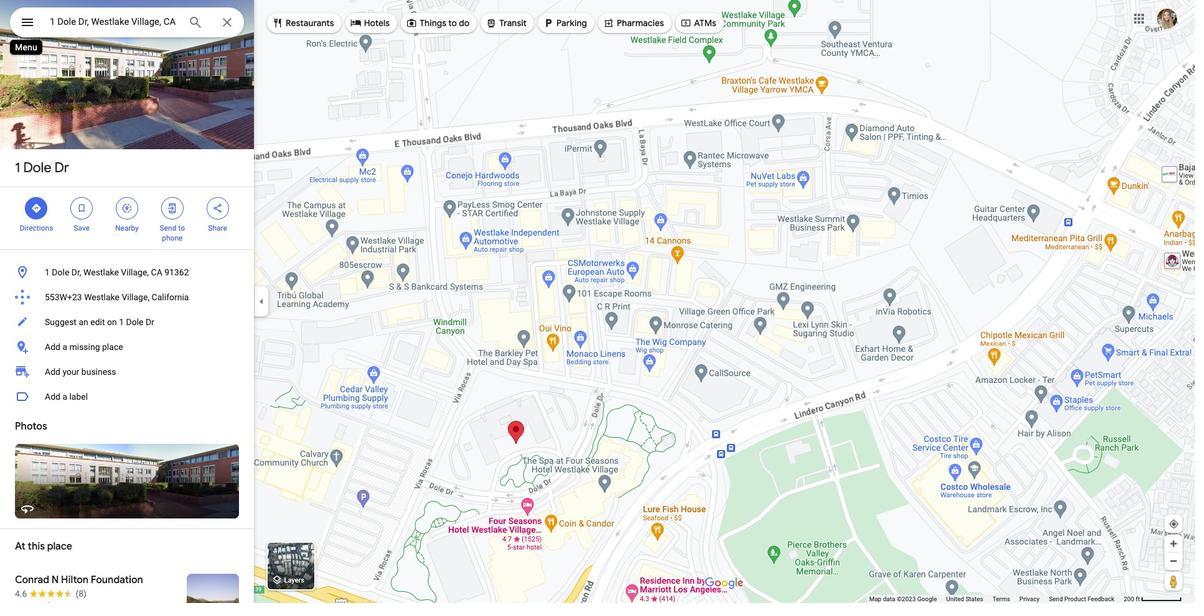 Task type: describe. For each thing, give the bounding box(es) containing it.
restaurants
[[286, 17, 334, 29]]


[[350, 16, 362, 30]]

show your location image
[[1169, 519, 1180, 530]]

phone
[[162, 234, 183, 243]]

pharmacies
[[617, 17, 664, 29]]

ca
[[151, 268, 162, 278]]

200
[[1124, 596, 1135, 603]]

add a label button
[[0, 385, 254, 410]]

dole for dr,
[[52, 268, 69, 278]]

conrad
[[15, 575, 49, 587]]

©2023
[[897, 596, 916, 603]]

show street view coverage image
[[1165, 573, 1183, 592]]

1 dole dr, westlake village, ca 91362 button
[[0, 260, 254, 285]]

553w+23 westlake village, california
[[45, 293, 189, 303]]

atms
[[694, 17, 717, 29]]

directions
[[20, 224, 53, 233]]

layers
[[284, 577, 304, 586]]

feedback
[[1088, 596, 1115, 603]]

united states
[[947, 596, 984, 603]]

ft
[[1136, 596, 1140, 603]]


[[603, 16, 615, 30]]


[[20, 14, 35, 31]]

save
[[74, 224, 90, 233]]

send product feedback button
[[1049, 596, 1115, 604]]

dr inside button
[[146, 318, 154, 328]]

do
[[459, 17, 470, 29]]

add a missing place button
[[0, 335, 254, 360]]

add for add a missing place
[[45, 342, 60, 352]]

at
[[15, 541, 25, 554]]

your
[[62, 367, 79, 377]]

parking
[[557, 17, 587, 29]]

dr,
[[71, 268, 81, 278]]

 restaurants
[[272, 16, 334, 30]]

map
[[869, 596, 882, 603]]

zoom out image
[[1169, 557, 1179, 567]]

westlake inside button
[[83, 268, 119, 278]]

add your business link
[[0, 360, 254, 385]]

add for add your business
[[45, 367, 60, 377]]

send to phone
[[160, 224, 185, 243]]


[[543, 16, 554, 30]]

 search field
[[10, 7, 244, 40]]


[[681, 16, 692, 30]]

send for send product feedback
[[1049, 596, 1063, 603]]


[[212, 202, 223, 215]]

things
[[420, 17, 446, 29]]

to inside  things to do
[[448, 17, 457, 29]]

edit
[[90, 318, 105, 328]]

village, inside 1 dole dr, westlake village, ca 91362 button
[[121, 268, 149, 278]]

hotels
[[364, 17, 390, 29]]

send for send to phone
[[160, 224, 176, 233]]

 pharmacies
[[603, 16, 664, 30]]


[[406, 16, 417, 30]]

add a missing place
[[45, 342, 123, 352]]

 parking
[[543, 16, 587, 30]]

states
[[966, 596, 984, 603]]

on
[[107, 318, 117, 328]]

data
[[883, 596, 896, 603]]

privacy
[[1020, 596, 1040, 603]]

nearby
[[115, 224, 139, 233]]

this
[[28, 541, 45, 554]]

 transit
[[486, 16, 527, 30]]

1 for 1 dole dr
[[15, 159, 20, 177]]

add for add a label
[[45, 392, 60, 402]]

transit
[[500, 17, 527, 29]]

553w+23
[[45, 293, 82, 303]]



Task type: locate. For each thing, give the bounding box(es) containing it.
place down on
[[102, 342, 123, 352]]

0 vertical spatial 1
[[15, 159, 20, 177]]

google maps element
[[0, 0, 1195, 604]]

1 horizontal spatial dole
[[52, 268, 69, 278]]

village, inside 553w+23 westlake village, california button
[[122, 293, 150, 303]]

place inside button
[[102, 342, 123, 352]]

0 vertical spatial a
[[62, 342, 67, 352]]

a left label
[[62, 392, 67, 402]]

add a label
[[45, 392, 88, 402]]

1 vertical spatial dole
[[52, 268, 69, 278]]

map data ©2023 google
[[869, 596, 937, 603]]

business
[[81, 367, 116, 377]]

1
[[15, 159, 20, 177], [45, 268, 50, 278], [119, 318, 124, 328]]

1 dole dr main content
[[0, 0, 254, 604]]

2 add from the top
[[45, 367, 60, 377]]

dole
[[23, 159, 51, 177], [52, 268, 69, 278], [126, 318, 143, 328]]

0 vertical spatial send
[[160, 224, 176, 233]]

village,
[[121, 268, 149, 278], [122, 293, 150, 303]]

suggest
[[45, 318, 77, 328]]

google
[[918, 596, 937, 603]]


[[486, 16, 497, 30]]

add down suggest
[[45, 342, 60, 352]]

dole up 
[[23, 159, 51, 177]]

1 vertical spatial westlake
[[84, 293, 120, 303]]

0 horizontal spatial dole
[[23, 159, 51, 177]]

product
[[1065, 596, 1086, 603]]

footer containing map data ©2023 google
[[869, 596, 1124, 604]]

photos
[[15, 421, 47, 433]]

1 vertical spatial 1
[[45, 268, 50, 278]]

0 vertical spatial dole
[[23, 159, 51, 177]]

footer inside google maps element
[[869, 596, 1124, 604]]

westlake
[[83, 268, 119, 278], [84, 293, 120, 303]]

dole for dr
[[23, 159, 51, 177]]

united
[[947, 596, 964, 603]]

0 horizontal spatial dr
[[55, 159, 69, 177]]

1 dole dr, westlake village, ca 91362
[[45, 268, 189, 278]]

suggest an edit on 1 dole dr button
[[0, 310, 254, 335]]

1 add from the top
[[45, 342, 60, 352]]

 hotels
[[350, 16, 390, 30]]

send inside "button"
[[1049, 596, 1063, 603]]

california
[[152, 293, 189, 303]]

1 vertical spatial village,
[[122, 293, 150, 303]]

0 horizontal spatial place
[[47, 541, 72, 554]]

to
[[448, 17, 457, 29], [178, 224, 185, 233]]

to up phone
[[178, 224, 185, 233]]

0 vertical spatial place
[[102, 342, 123, 352]]

missing
[[69, 342, 100, 352]]

0 vertical spatial dr
[[55, 159, 69, 177]]

to inside send to phone
[[178, 224, 185, 233]]

send left the product
[[1049, 596, 1063, 603]]


[[76, 202, 87, 215]]

553w+23 westlake village, california button
[[0, 285, 254, 310]]

add left label
[[45, 392, 60, 402]]

 button
[[10, 7, 45, 40]]

1 inside 1 dole dr, westlake village, ca 91362 button
[[45, 268, 50, 278]]

2 vertical spatial 1
[[119, 318, 124, 328]]

(8)
[[76, 590, 87, 600]]

2 horizontal spatial dole
[[126, 318, 143, 328]]

footer
[[869, 596, 1124, 604]]

3 add from the top
[[45, 392, 60, 402]]

westlake inside button
[[84, 293, 120, 303]]

terms button
[[993, 596, 1010, 604]]

send inside send to phone
[[160, 224, 176, 233]]

village, up suggest an edit on 1 dole dr button
[[122, 293, 150, 303]]

google account: michelle dermenjian  
(michelle.dermenjian@adept.ai) image
[[1157, 8, 1177, 28]]

label
[[69, 392, 88, 402]]

2 vertical spatial add
[[45, 392, 60, 402]]

add
[[45, 342, 60, 352], [45, 367, 60, 377], [45, 392, 60, 402]]

dr
[[55, 159, 69, 177], [146, 318, 154, 328]]

0 vertical spatial to
[[448, 17, 457, 29]]

dole left dr,
[[52, 268, 69, 278]]

add your business
[[45, 367, 116, 377]]

4.6 stars 8 reviews image
[[15, 588, 87, 601]]

2 a from the top
[[62, 392, 67, 402]]

dole inside button
[[52, 268, 69, 278]]


[[167, 202, 178, 215]]

westlake up suggest an edit on 1 dole dr
[[84, 293, 120, 303]]

dole inside button
[[126, 318, 143, 328]]

1 vertical spatial dr
[[146, 318, 154, 328]]

0 horizontal spatial send
[[160, 224, 176, 233]]

a left missing
[[62, 342, 67, 352]]

91362
[[165, 268, 189, 278]]

send up phone
[[160, 224, 176, 233]]

1 Dole Dr, Westlake Village, CA 91362 field
[[10, 7, 244, 37]]

share
[[208, 224, 227, 233]]

add left your on the left
[[45, 367, 60, 377]]

1 vertical spatial send
[[1049, 596, 1063, 603]]

westlake right dr,
[[83, 268, 119, 278]]

conrad n hilton foundation
[[15, 575, 143, 587]]

village, left the ca at top left
[[121, 268, 149, 278]]

0 horizontal spatial to
[[178, 224, 185, 233]]

1 horizontal spatial to
[[448, 17, 457, 29]]

dole right on
[[126, 318, 143, 328]]

4.6
[[15, 590, 27, 600]]

collapse side panel image
[[255, 295, 268, 309]]

2 vertical spatial dole
[[126, 318, 143, 328]]

1 vertical spatial a
[[62, 392, 67, 402]]

terms
[[993, 596, 1010, 603]]

actions for 1 dole dr region
[[0, 187, 254, 250]]

hilton
[[61, 575, 89, 587]]


[[31, 202, 42, 215]]

200 ft
[[1124, 596, 1140, 603]]


[[121, 202, 133, 215]]

send product feedback
[[1049, 596, 1115, 603]]

1 inside suggest an edit on 1 dole dr button
[[119, 318, 124, 328]]

foundation
[[91, 575, 143, 587]]

0 vertical spatial westlake
[[83, 268, 119, 278]]


[[272, 16, 283, 30]]

place
[[102, 342, 123, 352], [47, 541, 72, 554]]

privacy button
[[1020, 596, 1040, 604]]

0 horizontal spatial 1
[[15, 159, 20, 177]]

n
[[52, 575, 59, 587]]

suggest an edit on 1 dole dr
[[45, 318, 154, 328]]

place right this on the left bottom of page
[[47, 541, 72, 554]]

an
[[79, 318, 88, 328]]

1 vertical spatial add
[[45, 367, 60, 377]]

1 for 1 dole dr, westlake village, ca 91362
[[45, 268, 50, 278]]

none field inside the 1 dole dr, westlake village, ca 91362 field
[[50, 14, 178, 29]]

0 vertical spatial village,
[[121, 268, 149, 278]]

1 a from the top
[[62, 342, 67, 352]]

1 dole dr
[[15, 159, 69, 177]]

a for label
[[62, 392, 67, 402]]

1 horizontal spatial 1
[[45, 268, 50, 278]]

2 horizontal spatial 1
[[119, 318, 124, 328]]

zoom in image
[[1169, 540, 1179, 549]]

 things to do
[[406, 16, 470, 30]]

None field
[[50, 14, 178, 29]]

1 vertical spatial place
[[47, 541, 72, 554]]

1 horizontal spatial dr
[[146, 318, 154, 328]]

1 vertical spatial to
[[178, 224, 185, 233]]

 atms
[[681, 16, 717, 30]]

united states button
[[947, 596, 984, 604]]

at this place
[[15, 541, 72, 554]]

1 horizontal spatial send
[[1049, 596, 1063, 603]]

1 horizontal spatial place
[[102, 342, 123, 352]]

0 vertical spatial add
[[45, 342, 60, 352]]

send
[[160, 224, 176, 233], [1049, 596, 1063, 603]]

200 ft button
[[1124, 596, 1182, 603]]

a for missing
[[62, 342, 67, 352]]

to left do
[[448, 17, 457, 29]]

a
[[62, 342, 67, 352], [62, 392, 67, 402]]



Task type: vqa. For each thing, say whether or not it's contained in the screenshot.


